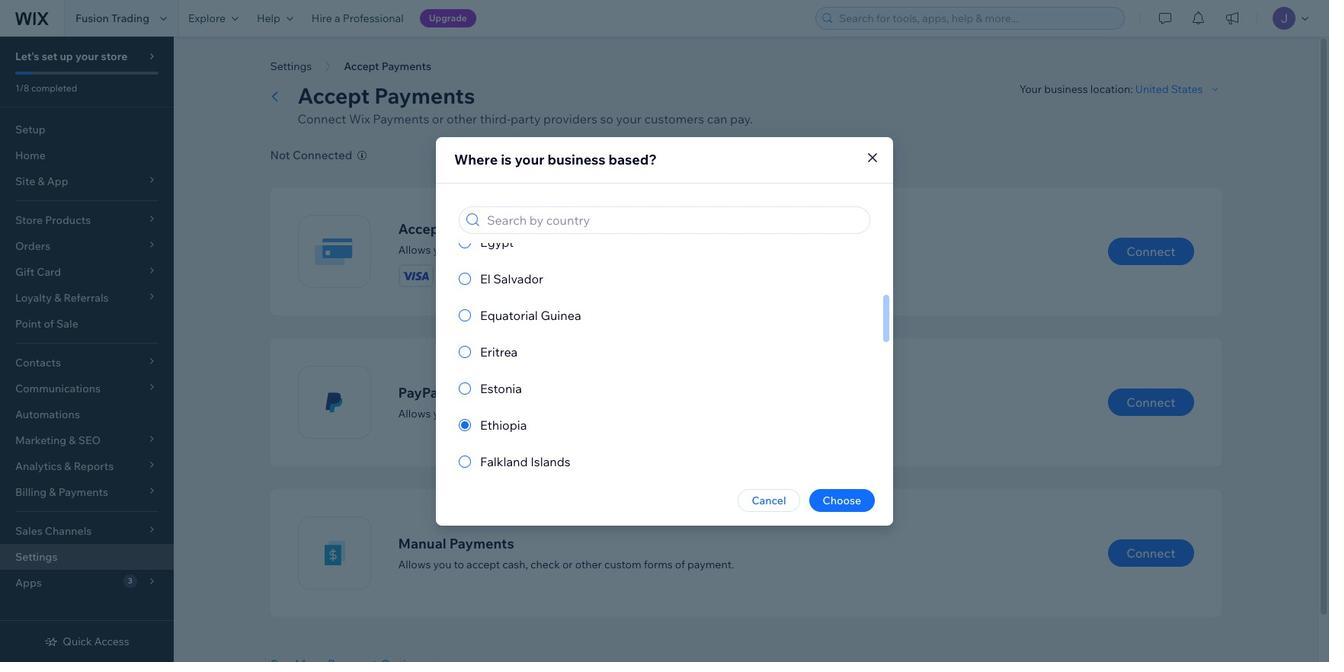 Task type: locate. For each thing, give the bounding box(es) containing it.
connect
[[298, 111, 346, 127], [1127, 244, 1176, 259], [1127, 395, 1176, 410], [1127, 546, 1176, 561]]

1 horizontal spatial and
[[757, 243, 775, 257]]

equatorial
[[480, 308, 538, 323]]

1 horizontal spatial paypal
[[503, 407, 536, 421]]

other left third-
[[447, 111, 477, 127]]

wix up the apple
[[609, 220, 634, 238]]

you left ethiopia
[[433, 407, 452, 421]]

accept
[[298, 82, 370, 109], [398, 220, 445, 238]]

payments for accept payments
[[375, 82, 475, 109]]

1 vertical spatial payments
[[373, 111, 430, 127]]

accept down settings button at the top left of page
[[298, 82, 370, 109]]

wix
[[349, 111, 370, 127], [609, 220, 634, 238]]

0 horizontal spatial settings
[[15, 551, 58, 564]]

0 vertical spatial allows
[[398, 243, 431, 257]]

pay left affirm at the top
[[701, 243, 718, 257]]

0 horizontal spatial paypal
[[398, 384, 442, 401]]

1 vertical spatial wix
[[609, 220, 634, 238]]

0 horizontal spatial pay
[[559, 407, 577, 421]]

you down manual
[[433, 558, 452, 572]]

1 horizontal spatial your
[[515, 151, 545, 168]]

eritrea
[[480, 344, 518, 360]]

home link
[[0, 143, 174, 169]]

customers
[[645, 111, 705, 127]]

choose
[[823, 494, 862, 507]]

3 connect button from the top
[[1109, 540, 1195, 567]]

0 vertical spatial other
[[447, 111, 477, 127]]

you inside manual payments allows you to accept cash, check or other custom forms of payment.
[[433, 558, 452, 572]]

other left custom
[[576, 558, 602, 572]]

0 horizontal spatial of
[[44, 317, 54, 331]]

0 vertical spatial business
[[1045, 82, 1089, 96]]

and right affirm at the top
[[757, 243, 775, 257]]

0 vertical spatial accept
[[467, 243, 500, 257]]

to left ethiopia
[[454, 407, 464, 421]]

or left third-
[[432, 111, 444, 127]]

hire a professional
[[312, 11, 404, 25]]

1 vertical spatial other
[[576, 558, 602, 572]]

0 vertical spatial or
[[432, 111, 444, 127]]

1 vertical spatial or
[[534, 243, 545, 257]]

pay
[[640, 243, 657, 257], [701, 243, 718, 257], [559, 407, 577, 421]]

other
[[447, 111, 477, 127], [576, 558, 602, 572]]

1 , from the left
[[657, 243, 660, 257]]

2 horizontal spatial or
[[563, 558, 573, 572]]

0 vertical spatial wix
[[349, 111, 370, 127]]

0 vertical spatial and
[[757, 243, 775, 257]]

third-
[[480, 111, 511, 127]]

your
[[75, 50, 99, 63], [617, 111, 642, 127], [515, 151, 545, 168]]

payment.
[[688, 558, 735, 572]]

0 horizontal spatial wix
[[349, 111, 370, 127]]

recommended
[[655, 224, 719, 234]]

, left "google"
[[657, 243, 660, 257]]

quick access button
[[44, 635, 129, 649]]

equatorial guinea
[[480, 308, 582, 323]]

payments inside manual payments allows you to accept cash, check or other custom forms of payment.
[[450, 535, 514, 552]]

where is your business based?
[[454, 151, 657, 168]]

of inside sidebar element
[[44, 317, 54, 331]]

0 vertical spatial payments
[[375, 82, 475, 109]]

0 vertical spatial of
[[44, 317, 54, 331]]

0 vertical spatial your
[[75, 50, 99, 63]]

paypal
[[398, 384, 442, 401], [503, 407, 536, 421]]

settings
[[270, 59, 312, 73], [15, 551, 58, 564]]

0 vertical spatial paypal
[[398, 384, 442, 401]]

let's
[[15, 50, 39, 63]]

or inside manual payments allows you to accept cash, check or other custom forms of payment.
[[563, 558, 573, 572]]

1 horizontal spatial settings
[[270, 59, 312, 73]]

mastercard image
[[440, 265, 474, 286]]

your right so
[[617, 111, 642, 127]]

0 horizontal spatial and
[[538, 407, 557, 421]]

and
[[757, 243, 775, 257], [538, 407, 557, 421]]

you inside paypal allows you to accept paypal and pay later payments.
[[433, 407, 452, 421]]

your inside accept payments connect wix payments or other third-party providers so your customers can pay.
[[617, 111, 642, 127]]

your right the up
[[75, 50, 99, 63]]

guinea
[[541, 308, 582, 323]]

0 horizontal spatial other
[[447, 111, 477, 127]]

2 you from the top
[[433, 407, 452, 421]]

2 allows from the top
[[398, 407, 431, 421]]

1 horizontal spatial or
[[534, 243, 545, 257]]

2 vertical spatial or
[[563, 558, 573, 572]]

or inside accept payments connect wix payments or other third-party providers so your customers can pay.
[[432, 111, 444, 127]]

access
[[94, 635, 129, 649]]

other inside manual payments allows you to accept cash, check or other custom forms of payment.
[[576, 558, 602, 572]]

your right is
[[515, 151, 545, 168]]

business
[[1045, 82, 1089, 96], [548, 151, 606, 168]]

0 vertical spatial settings
[[270, 59, 312, 73]]

settings inside sidebar element
[[15, 551, 58, 564]]

1 horizontal spatial other
[[576, 558, 602, 572]]

1 vertical spatial allows
[[398, 407, 431, 421]]

connect button for manual payments
[[1109, 540, 1195, 567]]

wix up connected
[[349, 111, 370, 127]]

estonia
[[480, 381, 522, 396]]

upgrade
[[429, 12, 467, 24]]

1 horizontal spatial business
[[1045, 82, 1089, 96]]

or left the debit
[[534, 243, 545, 257]]

accept
[[467, 243, 500, 257], [467, 407, 500, 421], [467, 558, 500, 572]]

1 horizontal spatial wix
[[609, 220, 634, 238]]

2 horizontal spatial pay
[[701, 243, 718, 257]]

professional
[[343, 11, 404, 25]]

you up mastercard "icon"
[[433, 243, 452, 257]]

1 vertical spatial paypal
[[503, 407, 536, 421]]

settings inside button
[[270, 59, 312, 73]]

pay right the apple
[[640, 243, 657, 257]]

or for you
[[534, 243, 545, 257]]

business down the providers
[[548, 151, 606, 168]]

Search by country field
[[483, 207, 865, 233]]

1 vertical spatial connect button
[[1109, 389, 1195, 416]]

2 horizontal spatial your
[[617, 111, 642, 127]]

you
[[433, 243, 452, 257], [433, 407, 452, 421], [433, 558, 452, 572]]

0 vertical spatial to
[[454, 243, 464, 257]]

your inside sidebar element
[[75, 50, 99, 63]]

1 vertical spatial accept
[[398, 220, 445, 238]]

chinaunionpay image
[[523, 265, 556, 286]]

with
[[577, 220, 606, 238]]

2 vertical spatial connect button
[[1109, 540, 1195, 567]]

providers
[[544, 111, 598, 127]]

wix inside accept payments connect wix payments or other third-party providers so your customers can pay.
[[349, 111, 370, 127]]

connect for allows you to accept cash, check or other custom forms of payment.
[[1127, 546, 1176, 561]]

automations
[[15, 408, 80, 422]]

2 vertical spatial accept
[[467, 558, 500, 572]]

1 vertical spatial accept
[[467, 407, 500, 421]]

0 vertical spatial connect button
[[1109, 238, 1195, 265]]

payments.
[[608, 407, 660, 421]]

1 horizontal spatial of
[[675, 558, 685, 572]]

sale
[[56, 317, 78, 331]]

1 vertical spatial to
[[454, 407, 464, 421]]

of right forms
[[675, 558, 685, 572]]

or
[[432, 111, 444, 127], [534, 243, 545, 257], [563, 558, 573, 572]]

allows inside paypal allows you to accept paypal and pay later payments.
[[398, 407, 431, 421]]

sidebar element
[[0, 37, 174, 663]]

where
[[454, 151, 498, 168]]

based?
[[609, 151, 657, 168]]

hire
[[312, 11, 332, 25]]

1 you from the top
[[433, 243, 452, 257]]

0 vertical spatial you
[[433, 243, 452, 257]]

help
[[257, 11, 280, 25]]

connect button
[[1109, 238, 1195, 265], [1109, 389, 1195, 416], [1109, 540, 1195, 567]]

accept for payments
[[298, 82, 370, 109]]

1 vertical spatial business
[[548, 151, 606, 168]]

to left the "cash,"
[[454, 558, 464, 572]]

1 vertical spatial your
[[617, 111, 642, 127]]

1 to from the top
[[454, 243, 464, 257]]

and left later
[[538, 407, 557, 421]]

falkland islands
[[480, 454, 571, 469]]

0 horizontal spatial ,
[[657, 243, 660, 257]]

of inside manual payments allows you to accept cash, check or other custom forms of payment.
[[675, 558, 685, 572]]

can
[[707, 111, 728, 127]]

accept up visa icon
[[398, 220, 445, 238]]

completed
[[31, 82, 77, 94]]

accept down estonia
[[467, 407, 500, 421]]

pay left later
[[559, 407, 577, 421]]

0 horizontal spatial your
[[75, 50, 99, 63]]

2 vertical spatial allows
[[398, 558, 431, 572]]

3 you from the top
[[433, 558, 452, 572]]

3 allows from the top
[[398, 558, 431, 572]]

2 connect button from the top
[[1109, 389, 1195, 416]]

not connected
[[270, 148, 352, 162]]

egypt
[[480, 234, 514, 250]]

paypal allows you to accept paypal and pay later payments.
[[398, 384, 660, 421]]

1 vertical spatial settings
[[15, 551, 58, 564]]

to up mastercard "icon"
[[454, 243, 464, 257]]

2 vertical spatial to
[[454, 558, 464, 572]]

check
[[531, 558, 560, 572]]

0 vertical spatial accept
[[298, 82, 370, 109]]

so
[[600, 111, 614, 127]]

business right 'your'
[[1045, 82, 1089, 96]]

to
[[454, 243, 464, 257], [454, 407, 464, 421], [454, 558, 464, 572]]

3 to from the top
[[454, 558, 464, 572]]

0 horizontal spatial or
[[432, 111, 444, 127]]

or right check
[[563, 558, 573, 572]]

2 vertical spatial payments
[[450, 535, 514, 552]]

settings for settings button at the top left of page
[[270, 59, 312, 73]]

0 horizontal spatial accept
[[298, 82, 370, 109]]

1 horizontal spatial ,
[[718, 243, 721, 257]]

of left sale at top
[[44, 317, 54, 331]]

1 vertical spatial you
[[433, 407, 452, 421]]

accept down credit/debit
[[467, 243, 500, 257]]

united states button
[[1136, 82, 1222, 96]]

allows inside manual payments allows you to accept cash, check or other custom forms of payment.
[[398, 558, 431, 572]]

automations link
[[0, 402, 174, 428]]

1 horizontal spatial accept
[[398, 220, 445, 238]]

2 to from the top
[[454, 407, 464, 421]]

1 vertical spatial and
[[538, 407, 557, 421]]

united states
[[1136, 82, 1204, 96]]

setup link
[[0, 117, 174, 143]]

accept payments connect wix payments or other third-party providers so your customers can pay.
[[298, 82, 753, 127]]

a
[[335, 11, 341, 25]]

1/8 completed
[[15, 82, 77, 94]]

1 vertical spatial of
[[675, 558, 685, 572]]

accept left the "cash,"
[[467, 558, 500, 572]]

upgrade button
[[420, 9, 476, 27]]

2 accept from the top
[[467, 407, 500, 421]]

2 vertical spatial you
[[433, 558, 452, 572]]

accept inside accept payments connect wix payments or other third-party providers so your customers can pay.
[[298, 82, 370, 109]]

choose button
[[809, 489, 875, 512]]

, left affirm at the top
[[718, 243, 721, 257]]

pay.
[[731, 111, 753, 127]]

custom
[[605, 558, 642, 572]]

credit
[[503, 243, 532, 257]]

allows
[[398, 243, 431, 257], [398, 407, 431, 421], [398, 558, 431, 572]]

set
[[42, 50, 57, 63]]

3 accept from the top
[[467, 558, 500, 572]]



Task type: vqa. For each thing, say whether or not it's contained in the screenshot.
Add Email
no



Task type: describe. For each thing, give the bounding box(es) containing it.
home
[[15, 149, 46, 162]]

accept inside manual payments allows you to accept cash, check or other custom forms of payment.
[[467, 558, 500, 572]]

cards,
[[576, 243, 605, 257]]

not
[[270, 148, 290, 162]]

cards
[[535, 220, 574, 238]]

connect button for paypal
[[1109, 389, 1195, 416]]

setup
[[15, 123, 46, 136]]

quick
[[63, 635, 92, 649]]

help button
[[248, 0, 303, 37]]

location:
[[1091, 82, 1134, 96]]

visa image
[[399, 265, 433, 286]]

payments for manual payments
[[450, 535, 514, 552]]

cancel
[[752, 494, 787, 507]]

store
[[101, 50, 128, 63]]

point of sale
[[15, 317, 78, 331]]

later
[[580, 407, 606, 421]]

2 vertical spatial your
[[515, 151, 545, 168]]

point
[[15, 317, 41, 331]]

settings button
[[263, 55, 320, 78]]

amex image
[[482, 265, 515, 286]]

your business location:
[[1020, 82, 1136, 96]]

cash,
[[503, 558, 528, 572]]

manual
[[398, 535, 447, 552]]

party
[[511, 111, 541, 127]]

is
[[501, 151, 512, 168]]

fusion trading
[[75, 11, 149, 25]]

manual payments allows you to accept cash, check or other custom forms of payment.
[[398, 535, 735, 572]]

allows you to accept credit or debit cards, apple pay , google pay , affirm and others.
[[398, 243, 812, 257]]

other inside accept payments connect wix payments or other third-party providers so your customers can pay.
[[447, 111, 477, 127]]

connect inside accept payments connect wix payments or other third-party providers so your customers can pay.
[[298, 111, 346, 127]]

2 , from the left
[[718, 243, 721, 257]]

ethiopia
[[480, 417, 527, 433]]

hire a professional link
[[303, 0, 413, 37]]

Search for tools, apps, help & more... field
[[835, 8, 1120, 29]]

connected
[[293, 148, 352, 162]]

settings link
[[0, 544, 174, 570]]

debit
[[547, 243, 573, 257]]

settings for settings link
[[15, 551, 58, 564]]

or for payments
[[432, 111, 444, 127]]

to inside manual payments allows you to accept cash, check or other custom forms of payment.
[[454, 558, 464, 572]]

cancel button
[[738, 489, 800, 512]]

1/8
[[15, 82, 29, 94]]

accept for credit/debit
[[398, 220, 445, 238]]

point of sale link
[[0, 311, 174, 337]]

and inside paypal allows you to accept paypal and pay later payments.
[[538, 407, 557, 421]]

let's set up your store
[[15, 50, 128, 63]]

falkland
[[480, 454, 528, 469]]

trading
[[111, 11, 149, 25]]

connect for allows you to accept credit or debit cards,
[[1127, 244, 1176, 259]]

affirm
[[723, 243, 754, 257]]

states
[[1172, 82, 1204, 96]]

your
[[1020, 82, 1042, 96]]

accept credit/debit cards with wix
[[398, 220, 634, 238]]

0 horizontal spatial business
[[548, 151, 606, 168]]

islands
[[531, 454, 571, 469]]

el salvador
[[480, 271, 544, 286]]

1 horizontal spatial pay
[[640, 243, 657, 257]]

accept inside paypal allows you to accept paypal and pay later payments.
[[467, 407, 500, 421]]

to inside paypal allows you to accept paypal and pay later payments.
[[454, 407, 464, 421]]

forms
[[644, 558, 673, 572]]

credit/debit
[[448, 220, 532, 238]]

up
[[60, 50, 73, 63]]

google
[[662, 243, 699, 257]]

explore
[[188, 11, 226, 25]]

salvador
[[494, 271, 544, 286]]

united
[[1136, 82, 1169, 96]]

fusion
[[75, 11, 109, 25]]

1 accept from the top
[[467, 243, 500, 257]]

quick access
[[63, 635, 129, 649]]

pay inside paypal allows you to accept paypal and pay later payments.
[[559, 407, 577, 421]]

connect for allows you to accept paypal and pay later payments.
[[1127, 395, 1176, 410]]

1 connect button from the top
[[1109, 238, 1195, 265]]

apple
[[608, 243, 638, 257]]

others.
[[778, 243, 812, 257]]

1 allows from the top
[[398, 243, 431, 257]]

el
[[480, 271, 491, 286]]



